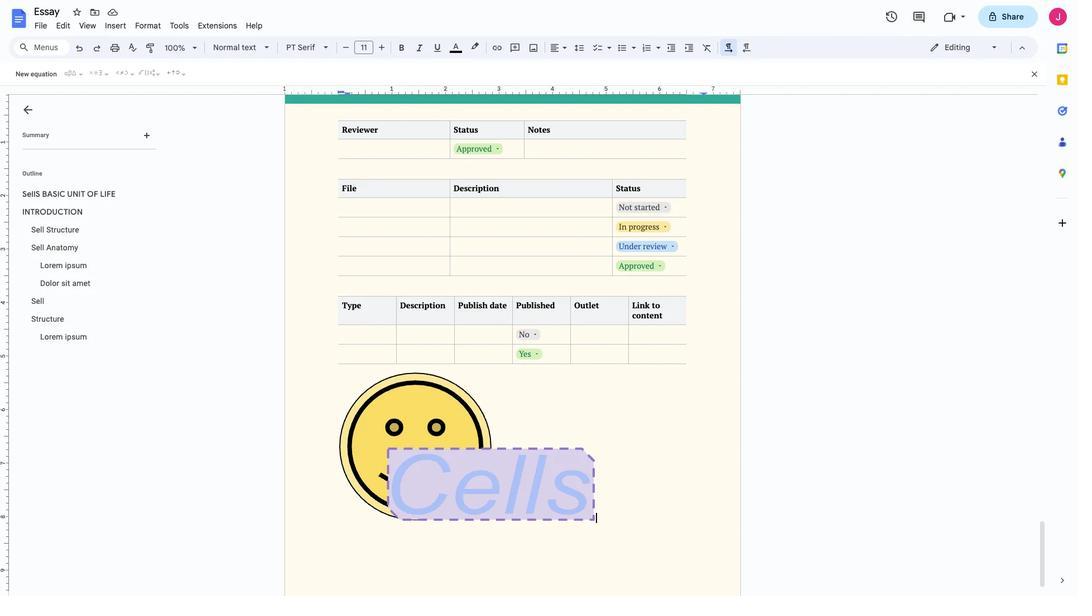 Task type: vqa. For each thing, say whether or not it's contained in the screenshot.
integral image
yes



Task type: locate. For each thing, give the bounding box(es) containing it.
sell for sell structure
[[31, 226, 44, 234]]

anatomy
[[46, 243, 78, 252]]

0 vertical spatial sell
[[31, 226, 44, 234]]

2 vertical spatial sell
[[31, 297, 44, 306]]

structure
[[46, 226, 79, 234], [31, 315, 64, 324]]

Font size text field
[[355, 41, 373, 54]]

0 vertical spatial lorem ipsum
[[40, 261, 87, 270]]

new equation button
[[13, 66, 60, 83]]

pt
[[286, 42, 296, 52]]

1 lorem from the top
[[40, 261, 63, 270]]

Zoom field
[[160, 40, 202, 56]]

new equation
[[16, 70, 57, 78]]

lorem up dolor
[[40, 261, 63, 270]]

lorem ipsum down 'anatomy'
[[40, 261, 87, 270]]

serif
[[298, 42, 315, 52]]

summary
[[22, 132, 49, 139]]

editing
[[945, 42, 971, 52]]

sell down dolor
[[31, 297, 44, 306]]

editing button
[[922, 39, 1007, 56]]

sell structure
[[31, 226, 79, 234]]

menu bar containing file
[[30, 15, 267, 33]]

2 sell from the top
[[31, 243, 44, 252]]

ipsum up amet
[[65, 261, 87, 270]]

text color image
[[450, 40, 462, 53]]

summary heading
[[22, 131, 49, 140]]

structure down dolor
[[31, 315, 64, 324]]

sell down introduction
[[31, 226, 44, 234]]

menu bar
[[30, 15, 267, 33]]

application
[[0, 0, 1079, 597]]

lorem ipsum down "dolor sit amet"
[[40, 333, 87, 342]]

1
[[283, 85, 287, 93]]

ipsum
[[65, 261, 87, 270], [65, 333, 87, 342]]

share button
[[978, 6, 1038, 28]]

unit
[[67, 189, 85, 199]]

sells basic unit of life
[[22, 189, 116, 199]]

lorem
[[40, 261, 63, 270], [40, 333, 63, 342]]

2 lorem ipsum from the top
[[40, 333, 87, 342]]

main toolbar
[[69, 0, 756, 317]]

pt serif
[[286, 42, 315, 52]]

Rename text field
[[30, 4, 66, 18]]

tab list
[[1047, 33, 1079, 566]]

sells
[[22, 189, 40, 199]]

format menu item
[[131, 19, 165, 32]]

sell
[[31, 226, 44, 234], [31, 243, 44, 252], [31, 297, 44, 306]]

sell anatomy
[[31, 243, 78, 252]]

text
[[242, 42, 256, 52]]

insert
[[105, 21, 126, 31]]

lorem ipsum
[[40, 261, 87, 270], [40, 333, 87, 342]]

life
[[100, 189, 116, 199]]

right margin image
[[684, 86, 740, 94]]

lorem down dolor
[[40, 333, 63, 342]]

normal text
[[213, 42, 256, 52]]

bottom margin image
[[0, 589, 8, 597]]

misc image
[[88, 68, 103, 78]]

structure up 'anatomy'
[[46, 226, 79, 234]]

1 vertical spatial sell
[[31, 243, 44, 252]]

1 lorem ipsum from the top
[[40, 261, 87, 270]]

ipsum down amet
[[65, 333, 87, 342]]

0 vertical spatial ipsum
[[65, 261, 87, 270]]

1 vertical spatial ipsum
[[65, 333, 87, 342]]

outline
[[22, 170, 42, 178]]

share
[[1002, 12, 1024, 22]]

mode and view toolbar
[[922, 36, 1032, 59]]

Star checkbox
[[69, 4, 85, 20]]

1 vertical spatial lorem
[[40, 333, 63, 342]]

styles list. normal text selected. option
[[213, 40, 258, 55]]

sell left 'anatomy'
[[31, 243, 44, 252]]

menu bar banner
[[0, 0, 1079, 597]]

1 vertical spatial structure
[[31, 315, 64, 324]]

character image
[[62, 68, 78, 78]]

0 vertical spatial lorem
[[40, 261, 63, 270]]

0 vertical spatial structure
[[46, 226, 79, 234]]

document outline element
[[9, 95, 161, 597]]

1 vertical spatial lorem ipsum
[[40, 333, 87, 342]]

dolor sit amet
[[40, 279, 90, 288]]

tools
[[170, 21, 189, 31]]

outline heading
[[9, 170, 161, 185]]

1 sell from the top
[[31, 226, 44, 234]]



Task type: describe. For each thing, give the bounding box(es) containing it.
integral image
[[139, 68, 155, 78]]

dolor
[[40, 279, 59, 288]]

insert menu item
[[101, 19, 131, 32]]

tools menu item
[[165, 19, 194, 32]]

file
[[35, 21, 47, 31]]

tab list inside menu bar banner
[[1047, 33, 1079, 566]]

3 sell from the top
[[31, 297, 44, 306]]

introduction
[[22, 207, 83, 217]]

sell for sell anatomy
[[31, 243, 44, 252]]

help menu item
[[242, 19, 267, 32]]

edit menu item
[[52, 19, 75, 32]]

insert image image
[[527, 40, 540, 55]]

1 ipsum from the top
[[65, 261, 87, 270]]

extensions
[[198, 21, 237, 31]]

font list. pt serif selected. option
[[286, 40, 317, 55]]

Font size field
[[354, 41, 378, 55]]

relations image
[[113, 68, 129, 78]]

view
[[79, 21, 96, 31]]

file menu item
[[30, 19, 52, 32]]

equation
[[31, 70, 57, 78]]

basic
[[42, 189, 65, 199]]

Menus field
[[14, 40, 70, 55]]

normal
[[213, 42, 240, 52]]

new
[[16, 70, 29, 78]]

left margin image
[[285, 86, 342, 94]]

help
[[246, 21, 263, 31]]

edit
[[56, 21, 70, 31]]

equations toolbar
[[0, 63, 1047, 86]]

format
[[135, 21, 161, 31]]

highlight color image
[[469, 40, 481, 53]]

arrows image
[[165, 68, 180, 78]]

Zoom text field
[[162, 40, 189, 56]]

application containing share
[[0, 0, 1079, 597]]

view menu item
[[75, 19, 101, 32]]

menu bar inside menu bar banner
[[30, 15, 267, 33]]

2 ipsum from the top
[[65, 333, 87, 342]]

2 lorem from the top
[[40, 333, 63, 342]]

amet
[[72, 279, 90, 288]]

sit
[[61, 279, 70, 288]]

extensions menu item
[[194, 19, 242, 32]]

line & paragraph spacing image
[[573, 40, 586, 55]]

of
[[87, 189, 98, 199]]



